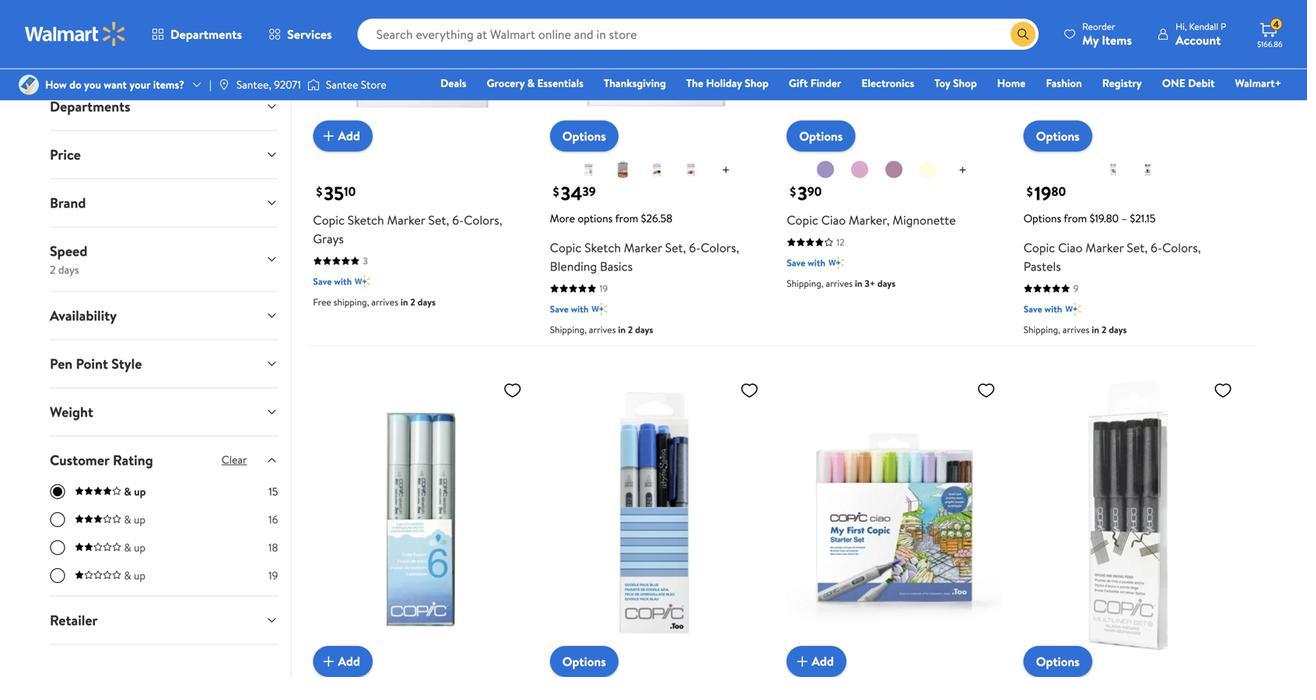Task type: describe. For each thing, give the bounding box(es) containing it.
grocery & essentials
[[487, 75, 584, 91]]

the holiday shop link
[[679, 75, 776, 91]]

customer rating option group
[[50, 484, 278, 596]]

9
[[1074, 282, 1079, 295]]

free shipping, arrives in 2 days
[[313, 296, 436, 309]]

copic ciao marker, mignonette image
[[787, 0, 1002, 139]]

retailer
[[50, 611, 98, 630]]

copic for copic ciao marker set, 6-colors, pastels
[[1024, 239, 1055, 256]]

0 vertical spatial 19
[[1035, 180, 1051, 206]]

electronics
[[862, 75, 914, 91]]

$ 19 80
[[1027, 180, 1066, 206]]

–
[[1122, 211, 1127, 226]]

amethyst image
[[816, 160, 835, 179]]

availability tab
[[37, 292, 291, 339]]

brand
[[50, 193, 86, 213]]

availability button
[[37, 292, 291, 339]]

pen point style button
[[37, 340, 291, 388]]

one debit link
[[1155, 75, 1222, 91]]

15
[[269, 484, 278, 499]]

up for 16
[[134, 512, 146, 527]]

fashion link
[[1039, 75, 1089, 91]]

0 vertical spatial 3
[[798, 180, 808, 206]]

2 down copic ciao marker set, 6-colors, pastels on the top right
[[1102, 323, 1107, 336]]

& up for 15
[[124, 484, 146, 499]]

shop inside toy shop link
[[953, 75, 977, 91]]

arrives down basics
[[589, 323, 616, 336]]

add to favorites list, copic doodle pack, blue image
[[740, 381, 759, 400]]

add for copic sketch marker fusion set, 3-colors, #6 'image'
[[338, 653, 360, 671]]

want
[[104, 77, 127, 92]]

holiday
[[706, 75, 742, 91]]

|
[[209, 77, 212, 92]]

shop inside the holiday shop link
[[745, 75, 769, 91]]

free
[[313, 296, 331, 309]]

gift finder link
[[782, 75, 848, 91]]

save up shipping, arrives in 3+ days
[[787, 256, 806, 269]]

you
[[84, 77, 101, 92]]

thanksgiving link
[[597, 75, 673, 91]]

gift
[[789, 75, 808, 91]]

registry link
[[1095, 75, 1149, 91]]

speed 2 days
[[50, 241, 87, 277]]

35
[[324, 180, 344, 206]]

copic sketch marker set, 6-colors, blending basics
[[550, 239, 739, 275]]

thanksgiving
[[604, 75, 666, 91]]

shipping, arrives in 3+ days
[[787, 277, 896, 290]]

copic multiliner set, 4-pen, black, broad image
[[1024, 375, 1239, 665]]

& up for 18
[[124, 540, 146, 555]]

add to favorites list, copic copic ciao marker my first copic starter set, 12-piece set image
[[977, 381, 996, 400]]

speed tab
[[37, 227, 291, 291]]

copic for copic sketch marker set, 6-colors, grays
[[313, 212, 345, 229]]

copic sketch marker set, 6-colors, grays image
[[313, 0, 528, 139]]

departments inside dropdown button
[[50, 97, 130, 116]]

customer rating tab
[[37, 437, 291, 484]]

copic ciao marker set, 6-colors, pastels
[[1024, 239, 1201, 275]]

rating
[[113, 451, 153, 470]]

& up for 16
[[124, 512, 146, 527]]

save with for walmart plus image on top of the shipping,
[[313, 275, 352, 288]]

12
[[837, 236, 845, 249]]

hi, kendall p account
[[1176, 20, 1226, 49]]

walmart image
[[25, 22, 126, 47]]

toy shop link
[[928, 75, 984, 91]]

colors, for 34
[[701, 239, 739, 256]]

1 from from the left
[[615, 211, 638, 226]]

set, for 34
[[665, 239, 686, 256]]

1 horizontal spatial 19
[[600, 282, 608, 295]]

copic ciao marker set, 6-colors, pastels image
[[1024, 0, 1239, 139]]

add to cart image for 'copic copic ciao marker my first copic starter set, 12-piece set' image
[[793, 653, 812, 671]]

toy
[[935, 75, 950, 91]]

brand button
[[37, 179, 291, 227]]

4 out of 5 stars and up, 15 items radio
[[50, 484, 65, 500]]

2 right the shipping,
[[410, 296, 415, 309]]

$ for 34
[[553, 183, 559, 200]]

add for 'copic copic ciao marker my first copic starter set, 12-piece set' image
[[812, 653, 834, 671]]

options from $19.80 – $21.15
[[1024, 211, 1156, 226]]

$ 35 10
[[316, 180, 356, 206]]

gift finder
[[789, 75, 841, 91]]

copic sketch marker set, 6-colors, grays
[[313, 212, 502, 247]]

marker,
[[849, 212, 890, 229]]

hi,
[[1176, 20, 1187, 33]]

marker inside copic sketch marker set, 6-colors, grays
[[387, 212, 425, 229]]

finder
[[811, 75, 841, 91]]

2 inside speed 2 days
[[50, 262, 56, 277]]

more
[[550, 211, 575, 226]]

days right 3+
[[878, 277, 896, 290]]

azalea image
[[850, 160, 869, 179]]

$ for 3
[[790, 183, 796, 200]]

$ for 35
[[316, 183, 322, 200]]

marker for 34
[[624, 239, 662, 256]]

home
[[997, 75, 1026, 91]]

the holiday shop
[[686, 75, 769, 91]]

services button
[[255, 16, 345, 53]]

3+
[[865, 277, 875, 290]]

with for walmart plus image on top of the shipping,
[[334, 275, 352, 288]]

deals
[[441, 75, 467, 91]]

$21.15
[[1130, 211, 1156, 226]]

earth essentials image
[[614, 160, 632, 179]]

4
[[1273, 18, 1279, 31]]

sea image
[[1138, 160, 1157, 179]]

 image for santee store
[[307, 77, 320, 93]]

+ for 34
[[722, 160, 730, 180]]

copic doodle pack, blue image
[[550, 375, 765, 665]]

price
[[50, 145, 81, 164]]

save down blending
[[550, 303, 569, 316]]

set, for 19
[[1127, 239, 1148, 256]]

$ 3 90
[[790, 180, 822, 206]]

save with for walmart plus image below basics
[[550, 303, 589, 316]]

arrives down 9
[[1063, 323, 1090, 336]]

point
[[76, 354, 108, 374]]

add to favorites list, copic multiliner set, 4-pen, black, broad image
[[1214, 381, 1233, 400]]

shipping, for 34
[[550, 323, 587, 336]]

options link for 19
[[1024, 120, 1092, 152]]

shipping, arrives in 2 days for 34
[[550, 323, 653, 336]]

$166.86
[[1257, 39, 1283, 49]]

sketch for grays
[[348, 212, 384, 229]]

$ 34 39
[[553, 180, 596, 206]]

& for 19
[[124, 568, 131, 583]]

account
[[1176, 32, 1221, 49]]

availability
[[50, 306, 117, 325]]

Search search field
[[358, 19, 1039, 50]]

& for 15
[[124, 484, 131, 499]]

pen point style
[[50, 354, 142, 374]]

copic for copic sketch marker set, 6-colors, blending basics
[[550, 239, 582, 256]]

reorder my items
[[1082, 20, 1132, 49]]

one debit
[[1162, 75, 1215, 91]]

santee, 92071
[[236, 77, 301, 92]]

floral favorites 1 image
[[648, 160, 667, 179]]

sketch for blending
[[585, 239, 621, 256]]

& for 16
[[124, 512, 131, 527]]

days down copic ciao marker set, 6-colors, pastels on the top right
[[1109, 323, 1127, 336]]

blending basics image
[[579, 160, 598, 179]]

santee store
[[326, 77, 387, 92]]

pen
[[50, 354, 73, 374]]

add to cart image for copic sketch marker fusion set, 3-colors, #6 'image'
[[319, 653, 338, 671]]

colors, inside copic sketch marker set, 6-colors, grays
[[464, 212, 502, 229]]

services
[[287, 26, 332, 43]]

2 from from the left
[[1064, 211, 1087, 226]]

add button for copic sketch marker fusion set, 3-colors, #6 'image'
[[313, 647, 373, 678]]

6- inside copic sketch marker set, 6-colors, grays
[[452, 212, 464, 229]]

$19.80
[[1090, 211, 1119, 226]]

days down copic sketch marker set, 6-colors, blending basics at the top
[[635, 323, 653, 336]]

& inside grocery & essentials link
[[527, 75, 535, 91]]

$26.58
[[641, 211, 673, 226]]



Task type: vqa. For each thing, say whether or not it's contained in the screenshot.
the out
no



Task type: locate. For each thing, give the bounding box(es) containing it.
copic up grays at the top left of page
[[313, 212, 345, 229]]

0 horizontal spatial + button
[[709, 158, 743, 183]]

shipping, arrives in 2 days for 19
[[1024, 323, 1127, 336]]

1 vertical spatial 3
[[363, 254, 368, 268]]

home link
[[990, 75, 1033, 91]]

$ left 80
[[1027, 183, 1033, 200]]

$ left 34
[[553, 183, 559, 200]]

copic up pastels
[[1024, 239, 1055, 256]]

+
[[722, 160, 730, 180], [959, 160, 967, 180]]

2 up from the top
[[134, 512, 146, 527]]

2 $ from the left
[[553, 183, 559, 200]]

1 horizontal spatial sketch
[[585, 239, 621, 256]]

with up the shipping,
[[334, 275, 352, 288]]

weight tab
[[37, 388, 291, 436]]

floral favorites 2 image
[[682, 160, 701, 179]]

from left $19.80
[[1064, 211, 1087, 226]]

0 horizontal spatial colors,
[[464, 212, 502, 229]]

6- for 34
[[689, 239, 701, 256]]

fashion
[[1046, 75, 1082, 91]]

customer rating
[[50, 451, 153, 470]]

arrives left 3+
[[826, 277, 853, 290]]

save up free
[[313, 275, 332, 288]]

registry
[[1102, 75, 1142, 91]]

departments tab
[[37, 83, 291, 130]]

mignonette
[[893, 212, 956, 229]]

sketch inside copic sketch marker set, 6-colors, blending basics
[[585, 239, 621, 256]]

$ inside $ 34 39
[[553, 183, 559, 200]]

grocery
[[487, 75, 525, 91]]

walmart+
[[1235, 75, 1282, 91]]

set,
[[428, 212, 449, 229], [665, 239, 686, 256], [1127, 239, 1148, 256]]

set, inside copic ciao marker set, 6-colors, pastels
[[1127, 239, 1148, 256]]

grocery & essentials link
[[480, 75, 591, 91]]

$ left 90
[[790, 183, 796, 200]]

2 + from the left
[[959, 160, 967, 180]]

in right the shipping,
[[401, 296, 408, 309]]

save with
[[787, 256, 826, 269], [313, 275, 352, 288], [550, 303, 589, 316], [1024, 303, 1062, 316]]

up for 18
[[134, 540, 146, 555]]

2 horizontal spatial marker
[[1086, 239, 1124, 256]]

colors, for 19
[[1163, 239, 1201, 256]]

from left $26.58
[[615, 211, 638, 226]]

search icon image
[[1017, 28, 1030, 40]]

with for walmart plus image below basics
[[571, 303, 589, 316]]

0 horizontal spatial departments
[[50, 97, 130, 116]]

barium yellow image
[[919, 160, 938, 179]]

p
[[1221, 20, 1226, 33]]

departments button
[[139, 16, 255, 53]]

1 horizontal spatial 3
[[798, 180, 808, 206]]

save with for walmart plus image below 12
[[787, 256, 826, 269]]

$
[[316, 183, 322, 200], [553, 183, 559, 200], [790, 183, 796, 200], [1027, 183, 1033, 200]]

0 horizontal spatial sketch
[[348, 212, 384, 229]]

0 horizontal spatial  image
[[19, 75, 39, 95]]

walmart plus image up the shipping,
[[355, 274, 371, 289]]

electronics link
[[855, 75, 921, 91]]

 image
[[19, 75, 39, 95], [307, 77, 320, 93], [218, 79, 230, 91]]

save with up free
[[313, 275, 352, 288]]

ciao for marker,
[[821, 212, 846, 229]]

shop right holiday on the top of page
[[745, 75, 769, 91]]

0 horizontal spatial from
[[615, 211, 638, 226]]

departments button
[[37, 83, 291, 130]]

walmart plus image down basics
[[592, 301, 607, 317]]

add to cart image
[[319, 127, 338, 145], [319, 653, 338, 671], [793, 653, 812, 671]]

16
[[269, 512, 278, 527]]

sketch up basics
[[585, 239, 621, 256]]

1 horizontal spatial colors,
[[701, 239, 739, 256]]

baby blossoms image
[[885, 160, 903, 179]]

copic inside copic sketch marker set, 6-colors, grays
[[313, 212, 345, 229]]

0 horizontal spatial shop
[[745, 75, 769, 91]]

3 out of 5 stars and up, 16 items radio
[[50, 512, 65, 528]]

copic inside copic sketch marker set, 6-colors, blending basics
[[550, 239, 582, 256]]

shipping, down pastels
[[1024, 323, 1061, 336]]

save with up shipping, arrives in 3+ days
[[787, 256, 826, 269]]

up for 15
[[134, 484, 146, 499]]

1 horizontal spatial from
[[1064, 211, 1087, 226]]

$ for 19
[[1027, 183, 1033, 200]]

copic down $ 3 90
[[787, 212, 818, 229]]

1 vertical spatial departments
[[50, 97, 130, 116]]

+ button for 34
[[709, 158, 743, 183]]

retailer tab
[[37, 597, 291, 644]]

1 horizontal spatial shop
[[953, 75, 977, 91]]

34
[[561, 180, 582, 206]]

your
[[129, 77, 150, 92]]

18
[[268, 540, 278, 555]]

copic for copic ciao marker, mignonette
[[787, 212, 818, 229]]

0 horizontal spatial set,
[[428, 212, 449, 229]]

walmart plus image down 12
[[829, 255, 844, 271]]

sketch down 10
[[348, 212, 384, 229]]

add to favorites list, copic sketch marker fusion set, 3-colors, #6 image
[[503, 381, 522, 400]]

& up
[[124, 484, 146, 499], [124, 512, 146, 527], [124, 540, 146, 555], [124, 568, 146, 583]]

shipping, arrives in 2 days down 9
[[1024, 323, 1127, 336]]

0 horizontal spatial marker
[[387, 212, 425, 229]]

4 $ from the left
[[1027, 183, 1033, 200]]

92071
[[274, 77, 301, 92]]

save with down blending
[[550, 303, 589, 316]]

santee,
[[236, 77, 271, 92]]

copic inside copic ciao marker set, 6-colors, pastels
[[1024, 239, 1055, 256]]

2 + button from the left
[[946, 158, 980, 183]]

the
[[686, 75, 704, 91]]

options link
[[550, 120, 619, 152], [787, 120, 855, 152], [1024, 120, 1092, 152], [550, 647, 619, 678], [1024, 647, 1092, 678]]

0 horizontal spatial shipping,
[[550, 323, 587, 336]]

walmart plus image down 9
[[1066, 301, 1081, 317]]

pastels image
[[1104, 160, 1123, 179]]

39
[[582, 183, 596, 200]]

1 vertical spatial 19
[[600, 282, 608, 295]]

 image left how
[[19, 75, 39, 95]]

with for walmart plus image below 12
[[808, 256, 826, 269]]

in down copic ciao marker set, 6-colors, pastels on the top right
[[1092, 323, 1099, 336]]

+ right "floral favorites 2" image
[[722, 160, 730, 180]]

2
[[50, 262, 56, 277], [410, 296, 415, 309], [628, 323, 633, 336], [1102, 323, 1107, 336]]

with
[[808, 256, 826, 269], [334, 275, 352, 288], [571, 303, 589, 316], [1045, 303, 1062, 316]]

retailer button
[[37, 597, 291, 644]]

0 vertical spatial ciao
[[821, 212, 846, 229]]

2 horizontal spatial shipping,
[[1024, 323, 1061, 336]]

2 horizontal spatial colors,
[[1163, 239, 1201, 256]]

ciao for marker
[[1058, 239, 1083, 256]]

in
[[855, 277, 863, 290], [401, 296, 408, 309], [618, 323, 626, 336], [1092, 323, 1099, 336]]

1 horizontal spatial +
[[959, 160, 967, 180]]

 image right 92071
[[307, 77, 320, 93]]

3 & up from the top
[[124, 540, 146, 555]]

19 down basics
[[600, 282, 608, 295]]

1 horizontal spatial shipping,
[[787, 277, 824, 290]]

0 horizontal spatial ciao
[[821, 212, 846, 229]]

1 + button from the left
[[709, 158, 743, 183]]

marker inside copic sketch marker set, 6-colors, blending basics
[[624, 239, 662, 256]]

colors, inside copic sketch marker set, 6-colors, blending basics
[[701, 239, 739, 256]]

store
[[361, 77, 387, 92]]

1 vertical spatial ciao
[[1058, 239, 1083, 256]]

19 down 18
[[269, 568, 278, 583]]

shop
[[745, 75, 769, 91], [953, 75, 977, 91]]

essentials
[[537, 75, 584, 91]]

1 $ from the left
[[316, 183, 322, 200]]

+ button right "floral favorites 2" image
[[709, 158, 743, 183]]

sketch
[[348, 212, 384, 229], [585, 239, 621, 256]]

6- for 19
[[1151, 239, 1163, 256]]

save
[[787, 256, 806, 269], [313, 275, 332, 288], [550, 303, 569, 316], [1024, 303, 1042, 316]]

copic
[[313, 212, 345, 229], [787, 212, 818, 229], [550, 239, 582, 256], [1024, 239, 1055, 256]]

 image right the |
[[218, 79, 230, 91]]

0 horizontal spatial +
[[722, 160, 730, 180]]

shop right toy on the right of the page
[[953, 75, 977, 91]]

weight button
[[37, 388, 291, 436]]

do
[[69, 77, 81, 92]]

10
[[344, 183, 356, 200]]

4 up from the top
[[134, 568, 146, 583]]

2 shop from the left
[[953, 75, 977, 91]]

0 horizontal spatial 3
[[363, 254, 368, 268]]

0 horizontal spatial shipping, arrives in 2 days
[[550, 323, 653, 336]]

1 horizontal spatial shipping, arrives in 2 days
[[1024, 323, 1127, 336]]

days
[[58, 262, 79, 277], [878, 277, 896, 290], [418, 296, 436, 309], [635, 323, 653, 336], [1109, 323, 1127, 336]]

1 shop from the left
[[745, 75, 769, 91]]

6- inside copic sketch marker set, 6-colors, blending basics
[[689, 239, 701, 256]]

price tab
[[37, 131, 291, 178]]

ciao inside copic ciao marker set, 6-colors, pastels
[[1058, 239, 1083, 256]]

options link for 34
[[550, 120, 619, 152]]

set, inside copic sketch marker set, 6-colors, grays
[[428, 212, 449, 229]]

copic sketch marker set, 6-colors, blending basics image
[[550, 0, 765, 139]]

19 up "options from $19.80 – $21.15"
[[1035, 180, 1051, 206]]

3 up from the top
[[134, 540, 146, 555]]

set, inside copic sketch marker set, 6-colors, blending basics
[[665, 239, 686, 256]]

save with down pastels
[[1024, 303, 1062, 316]]

in left 3+
[[855, 277, 863, 290]]

shipping,
[[787, 277, 824, 290], [550, 323, 587, 336], [1024, 323, 1061, 336]]

walmart+ link
[[1228, 75, 1289, 91]]

in down basics
[[618, 323, 626, 336]]

items
[[1102, 32, 1132, 49]]

ciao up 12
[[821, 212, 846, 229]]

2 vertical spatial 19
[[269, 568, 278, 583]]

departments down you
[[50, 97, 130, 116]]

deals link
[[434, 75, 474, 91]]

departments inside popup button
[[170, 26, 242, 43]]

shipping, for 19
[[1024, 323, 1061, 336]]

1 horizontal spatial set,
[[665, 239, 686, 256]]

price button
[[37, 131, 291, 178]]

sketch inside copic sketch marker set, 6-colors, grays
[[348, 212, 384, 229]]

reorder
[[1082, 20, 1115, 33]]

0 horizontal spatial 6-
[[452, 212, 464, 229]]

walmart plus image
[[829, 255, 844, 271], [355, 274, 371, 289], [592, 301, 607, 317], [1066, 301, 1081, 317]]

Walmart Site-Wide search field
[[358, 19, 1039, 50]]

marker for 19
[[1086, 239, 1124, 256]]

shipping, left 3+
[[787, 277, 824, 290]]

from
[[615, 211, 638, 226], [1064, 211, 1087, 226]]

1 horizontal spatial ciao
[[1058, 239, 1083, 256]]

marker inside copic ciao marker set, 6-colors, pastels
[[1086, 239, 1124, 256]]

2 out of 5 stars and up, 18 items radio
[[50, 540, 65, 556]]

grays
[[313, 230, 344, 247]]

days inside speed 2 days
[[58, 262, 79, 277]]

add button for 'copic copic ciao marker my first copic starter set, 12-piece set' image
[[787, 647, 846, 678]]

ciao up pastels
[[1058, 239, 1083, 256]]

$ left "35"
[[316, 183, 322, 200]]

1 horizontal spatial departments
[[170, 26, 242, 43]]

with down pastels
[[1045, 303, 1062, 316]]

+ for 3
[[959, 160, 967, 180]]

options
[[562, 127, 606, 145], [799, 127, 843, 145], [1036, 127, 1080, 145], [1024, 211, 1061, 226], [562, 654, 606, 671], [1036, 654, 1080, 671]]

19 inside customer rating option group
[[269, 568, 278, 583]]

2 shipping, arrives in 2 days from the left
[[1024, 323, 1127, 336]]

1 horizontal spatial + button
[[946, 158, 980, 183]]

shipping, arrives in 2 days down basics
[[550, 323, 653, 336]]

days down copic sketch marker set, 6-colors, grays
[[418, 296, 436, 309]]

pen point style tab
[[37, 340, 291, 388]]

colors, inside copic ciao marker set, 6-colors, pastels
[[1163, 239, 1201, 256]]

$ inside $ 19 80
[[1027, 183, 1033, 200]]

santee
[[326, 77, 358, 92]]

2 & up from the top
[[124, 512, 146, 527]]

style
[[111, 354, 142, 374]]

with up shipping, arrives in 3+ days
[[808, 256, 826, 269]]

0 vertical spatial sketch
[[348, 212, 384, 229]]

6- inside copic ciao marker set, 6-colors, pastels
[[1151, 239, 1163, 256]]

clear button
[[203, 449, 266, 472]]

+ button
[[709, 158, 743, 183], [946, 158, 980, 183]]

add button
[[313, 120, 373, 152], [313, 647, 373, 678], [787, 647, 846, 678]]

days down speed
[[58, 262, 79, 277]]

how do you want your items?
[[45, 77, 184, 92]]

+ button right "barium yellow" image
[[946, 158, 980, 183]]

basics
[[600, 258, 633, 275]]

brand tab
[[37, 179, 291, 227]]

with down blending
[[571, 303, 589, 316]]

colors,
[[464, 212, 502, 229], [701, 239, 739, 256], [1163, 239, 1201, 256]]

up for 19
[[134, 568, 146, 583]]

shipping,
[[334, 296, 369, 309]]

marker
[[387, 212, 425, 229], [624, 239, 662, 256], [1086, 239, 1124, 256]]

1 up from the top
[[134, 484, 146, 499]]

customer
[[50, 451, 109, 470]]

copic sketch marker fusion set, 3-colors, #6 image
[[313, 375, 528, 665]]

2 down speed
[[50, 262, 56, 277]]

my
[[1082, 32, 1099, 49]]

2 horizontal spatial 19
[[1035, 180, 1051, 206]]

options
[[578, 211, 613, 226]]

+ button for 3
[[946, 158, 980, 183]]

0 vertical spatial departments
[[170, 26, 242, 43]]

with for walmart plus image underneath 9
[[1045, 303, 1062, 316]]

+ right "barium yellow" image
[[959, 160, 967, 180]]

1 horizontal spatial marker
[[624, 239, 662, 256]]

2 down basics
[[628, 323, 633, 336]]

save down pastels
[[1024, 303, 1042, 316]]

& up for 19
[[124, 568, 146, 583]]

0 horizontal spatial 19
[[269, 568, 278, 583]]

1 shipping, arrives in 2 days from the left
[[550, 323, 653, 336]]

2 horizontal spatial set,
[[1127, 239, 1148, 256]]

copic copic ciao marker my first copic starter set, 12-piece set image
[[787, 375, 1002, 665]]

departments up the |
[[170, 26, 242, 43]]

 image for how do you want your items?
[[19, 75, 39, 95]]

arrives right the shipping,
[[371, 296, 398, 309]]

1 & up from the top
[[124, 484, 146, 499]]

copic up blending
[[550, 239, 582, 256]]

kendall
[[1189, 20, 1219, 33]]

options link for 3
[[787, 120, 855, 152]]

shipping, down blending
[[550, 323, 587, 336]]

more options from $26.58
[[550, 211, 673, 226]]

$ inside $ 3 90
[[790, 183, 796, 200]]

$ inside $ 35 10
[[316, 183, 322, 200]]

how
[[45, 77, 67, 92]]

3
[[798, 180, 808, 206], [363, 254, 368, 268]]

departments
[[170, 26, 242, 43], [50, 97, 130, 116]]

weight
[[50, 402, 93, 422]]

& for 18
[[124, 540, 131, 555]]

90
[[808, 183, 822, 200]]

pastels
[[1024, 258, 1061, 275]]

1 horizontal spatial 6-
[[689, 239, 701, 256]]

1 + from the left
[[722, 160, 730, 180]]

1 out of 5 stars and up, 19 items radio
[[50, 568, 65, 584]]

1 horizontal spatial  image
[[218, 79, 230, 91]]

clear
[[222, 453, 247, 468]]

 image for santee, 92071
[[218, 79, 230, 91]]

save with for walmart plus image underneath 9
[[1024, 303, 1062, 316]]

copic ciao marker, mignonette
[[787, 212, 956, 229]]

2 horizontal spatial  image
[[307, 77, 320, 93]]

3 $ from the left
[[790, 183, 796, 200]]

2 horizontal spatial 6-
[[1151, 239, 1163, 256]]

1 vertical spatial sketch
[[585, 239, 621, 256]]

80
[[1051, 183, 1066, 200]]

4 & up from the top
[[124, 568, 146, 583]]



